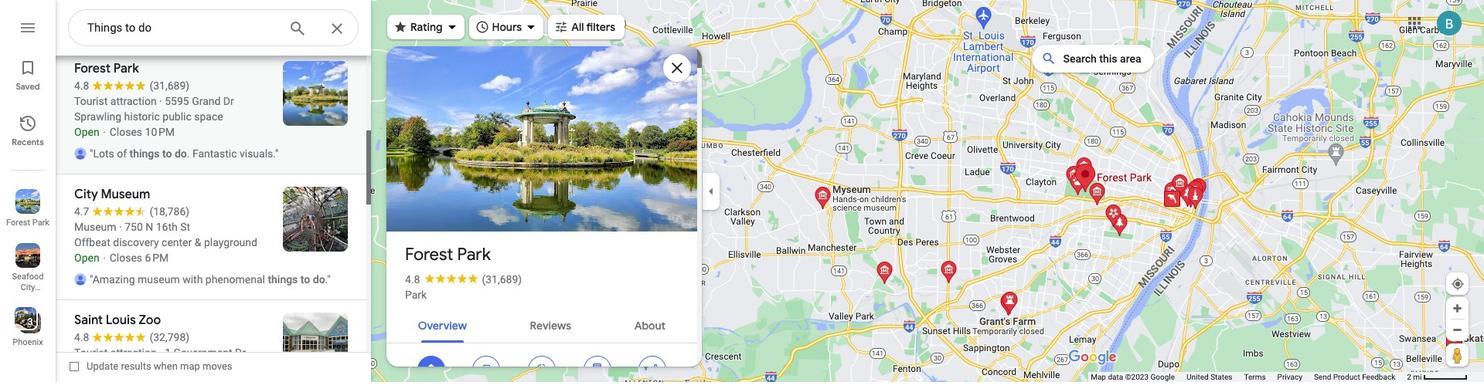 Task type: vqa. For each thing, say whether or not it's contained in the screenshot.
the Privacy button at the right
yes



Task type: describe. For each thing, give the bounding box(es) containing it.
 button
[[625, 352, 680, 383]]

this
[[1100, 53, 1118, 65]]

(31,689)
[[482, 274, 522, 286]]

united
[[1187, 373, 1209, 382]]

collapse side panel image
[[703, 183, 720, 200]]

recents
[[12, 137, 44, 148]]

recents button
[[0, 108, 56, 152]]

update results when map moves
[[87, 361, 232, 373]]

privacy button
[[1278, 373, 1303, 383]]

terms button
[[1244, 373, 1266, 383]]

feedback
[[1363, 373, 1396, 382]]

park inside button
[[32, 218, 49, 228]]

data
[[1108, 373, 1124, 382]]

Update results when map moves checkbox
[[70, 357, 232, 377]]

zoom in image
[[1452, 303, 1464, 315]]

product
[[1334, 373, 1361, 382]]

none field inside "things to do" field
[[87, 19, 276, 37]]

results for things to do feed
[[56, 49, 371, 383]]

2 vertical spatial park
[[405, 289, 427, 302]]

area
[[1120, 53, 1142, 65]]

rating
[[411, 20, 443, 34]]

2 mi
[[1407, 373, 1422, 382]]

map
[[1091, 373, 1106, 382]]

city
[[21, 283, 35, 293]]

reviews button
[[518, 306, 584, 343]]

about button
[[622, 306, 678, 343]]

2 mi button
[[1407, 373, 1468, 382]]

tab list inside forest park main content
[[387, 306, 697, 343]]

google account: brad klo  
(klobrad84@gmail.com) image
[[1437, 11, 1462, 35]]

4.8 stars image
[[420, 274, 482, 284]]


[[424, 362, 438, 379]]

rating button
[[387, 10, 464, 44]]

results
[[121, 361, 151, 373]]

3
[[28, 317, 33, 328]]

4.8
[[405, 274, 420, 286]]

map data ©2023 google
[[1091, 373, 1175, 382]]

forest park inside button
[[6, 218, 49, 228]]

show street view coverage image
[[1447, 344, 1469, 367]]

search this area
[[1063, 53, 1142, 65]]

send product feedback
[[1314, 373, 1396, 382]]

1 vertical spatial park
[[457, 244, 491, 266]]

hours
[[492, 20, 522, 34]]

all filters
[[572, 20, 615, 34]]

terms
[[1244, 373, 1266, 382]]


[[646, 362, 660, 379]]

overview
[[418, 319, 467, 333]]

mi
[[1414, 373, 1422, 382]]

forest inside forest park main content
[[405, 244, 453, 266]]



Task type: locate. For each thing, give the bounding box(es) containing it.
all filters button
[[548, 10, 625, 44]]

list
[[0, 0, 56, 383]]

send product feedback button
[[1314, 373, 1396, 383]]

actions for forest park region
[[387, 344, 697, 383]]

seafood city supermarket
[[6, 272, 55, 304]]

seafood
[[12, 272, 44, 282]]

park down 4.8
[[405, 289, 427, 302]]

 button
[[514, 352, 570, 383]]

forest inside forest park button
[[6, 218, 30, 228]]

park
[[32, 218, 49, 228], [457, 244, 491, 266], [405, 289, 427, 302]]

moves
[[203, 361, 232, 373]]

forest park button
[[0, 183, 56, 231]]


[[480, 362, 494, 379]]

2
[[1407, 373, 1412, 382]]

search
[[1063, 53, 1097, 65]]

3 places element
[[17, 315, 33, 329]]

park up seafood city supermarket button
[[32, 218, 49, 228]]

supermarket
[[6, 294, 55, 304]]

2 horizontal spatial park
[[457, 244, 491, 266]]

states
[[1211, 373, 1233, 382]]

1 vertical spatial forest
[[405, 244, 453, 266]]

 button
[[459, 352, 514, 383]]

0 horizontal spatial forest park
[[6, 218, 49, 228]]

footer containing map data ©2023 google
[[1091, 373, 1407, 383]]

all
[[572, 20, 584, 34]]

saved
[[16, 81, 40, 92]]

filters
[[586, 20, 615, 34]]

park button
[[405, 288, 427, 303]]

31,689 reviews element
[[482, 274, 522, 286]]


[[535, 362, 549, 379]]

0 vertical spatial forest
[[6, 218, 30, 228]]

hours button
[[469, 10, 544, 44]]

 button
[[404, 352, 459, 383]]

0 vertical spatial park
[[32, 218, 49, 228]]

menu image
[[19, 19, 37, 37]]

forest park up seafood city supermarket button
[[6, 218, 49, 228]]

photo of forest park image
[[384, 21, 700, 257]]

forest park main content
[[384, 21, 702, 383]]

show your location image
[[1451, 278, 1465, 291]]

tab list containing overview
[[387, 306, 697, 343]]

send
[[1314, 373, 1332, 382]]

forest up 4.8
[[405, 244, 453, 266]]

reviews
[[530, 319, 571, 333]]

forest park
[[6, 218, 49, 228], [405, 244, 491, 266]]

0 horizontal spatial forest
[[6, 218, 30, 228]]

141,020 photos button
[[398, 193, 518, 220]]

forest park inside main content
[[405, 244, 491, 266]]

list containing saved
[[0, 0, 56, 383]]

1 horizontal spatial forest park
[[405, 244, 491, 266]]

141,020 photos
[[426, 199, 511, 214]]

 button
[[570, 352, 625, 383]]

zoom out image
[[1452, 325, 1464, 336]]

none search field inside google maps element
[[68, 9, 371, 47]]

when
[[154, 361, 178, 373]]

google maps element
[[0, 0, 1485, 383]]

search this area button
[[1033, 45, 1154, 73]]

0 vertical spatial forest park
[[6, 218, 49, 228]]

map
[[180, 361, 200, 373]]

footer inside google maps element
[[1091, 373, 1407, 383]]

0 horizontal spatial park
[[32, 218, 49, 228]]

©2023
[[1126, 373, 1149, 382]]

phoenix
[[13, 338, 43, 348]]

footer
[[1091, 373, 1407, 383]]

None search field
[[68, 9, 371, 47]]

united states button
[[1187, 373, 1233, 383]]

seafood city supermarket button
[[0, 237, 56, 304]]

None field
[[87, 19, 276, 37]]

overview button
[[406, 306, 479, 343]]

saved button
[[0, 53, 56, 96]]

google
[[1151, 373, 1175, 382]]

about
[[635, 319, 666, 333]]

141,020
[[426, 199, 470, 214]]

photos
[[473, 199, 511, 214]]

privacy
[[1278, 373, 1303, 382]]

forest park up 4.8 stars image
[[405, 244, 491, 266]]

1 horizontal spatial forest
[[405, 244, 453, 266]]

1 vertical spatial forest park
[[405, 244, 491, 266]]

Things to do field
[[68, 9, 359, 47]]

forest
[[6, 218, 30, 228], [405, 244, 453, 266]]

update
[[87, 361, 119, 373]]

forest up seafood city supermarket button
[[6, 218, 30, 228]]

united states
[[1187, 373, 1233, 382]]

1 horizontal spatial park
[[405, 289, 427, 302]]


[[590, 362, 604, 379]]

park up 4.8 stars image
[[457, 244, 491, 266]]

tab list
[[387, 306, 697, 343]]



